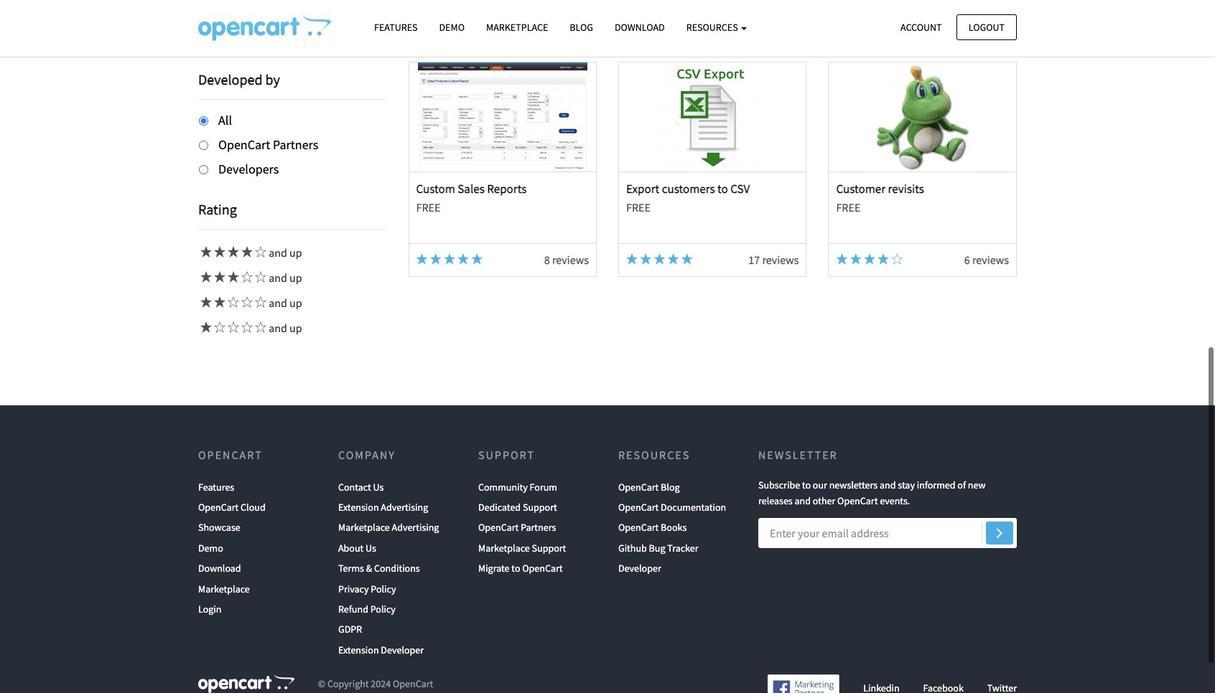 Task type: vqa. For each thing, say whether or not it's contained in the screenshot.
Amazon's more
no



Task type: describe. For each thing, give the bounding box(es) containing it.
terms & conditions link
[[338, 559, 420, 579]]

support for dedicated
[[523, 501, 557, 514]]

marketplace advertising
[[338, 522, 439, 535]]

stay
[[898, 479, 915, 492]]

16
[[959, 8, 970, 22]]

to inside export customers to csv free
[[718, 181, 728, 197]]

about us link
[[338, 539, 376, 559]]

showcase
[[198, 522, 240, 535]]

books
[[661, 522, 687, 535]]

gdpr link
[[338, 620, 362, 641]]

forum
[[530, 481, 557, 494]]

developer link
[[618, 559, 661, 579]]

opencart up the showcase
[[198, 501, 239, 514]]

company
[[338, 449, 396, 463]]

1 up from the top
[[290, 246, 302, 260]]

cloud
[[241, 501, 266, 514]]

2 and up link from the top
[[198, 271, 302, 285]]

us for about us
[[366, 542, 376, 555]]

1 vertical spatial resources
[[618, 449, 691, 463]]

marketplace up migrate
[[478, 542, 530, 555]]

export customers to csv free
[[626, 181, 750, 215]]

rating
[[198, 201, 237, 219]]

features link for opencart cloud
[[198, 477, 234, 498]]

extension advertising link
[[338, 498, 428, 518]]

policy for privacy policy
[[371, 583, 396, 596]]

github bug tracker
[[618, 542, 699, 555]]

resources link
[[676, 15, 758, 40]]

terms
[[338, 563, 364, 575]]

3 up from the top
[[290, 296, 302, 311]]

extension developer link
[[338, 641, 424, 661]]

account link
[[889, 14, 954, 40]]

community forum link
[[478, 477, 557, 498]]

3 and up from the top
[[267, 296, 302, 311]]

blog inside blog link
[[570, 21, 593, 34]]

opencart books link
[[618, 518, 687, 539]]

account
[[901, 20, 942, 33]]

download link for demo
[[198, 559, 241, 579]]

1 vertical spatial partners
[[521, 522, 556, 535]]

privacy policy link
[[338, 579, 396, 600]]

2 up from the top
[[290, 271, 302, 285]]

to for migrate to opencart
[[512, 563, 520, 575]]

github bug tracker link
[[618, 539, 699, 559]]

extension advertising
[[338, 501, 428, 514]]

community forum
[[478, 481, 557, 494]]

logout
[[969, 20, 1005, 33]]

login
[[198, 603, 222, 616]]

advertising for marketplace advertising
[[392, 522, 439, 535]]

contact
[[338, 481, 371, 494]]

marketplace support link
[[478, 539, 566, 559]]

about us
[[338, 542, 376, 555]]

community
[[478, 481, 528, 494]]

migrate to opencart
[[478, 563, 563, 575]]

17 reviews
[[749, 253, 799, 267]]

opencart inside subscribe to our newsletters and stay informed of new releases and other opencart events.
[[838, 495, 878, 508]]

opencart partners link
[[478, 518, 556, 539]]

extension developer
[[338, 644, 424, 657]]

releases
[[759, 495, 793, 508]]

export customers to csv link
[[626, 181, 750, 197]]

1 horizontal spatial demo link
[[428, 15, 476, 40]]

opencart down dedicated
[[478, 522, 519, 535]]

opencart documentation link
[[618, 498, 726, 518]]

3 and up link from the top
[[198, 296, 302, 311]]

migrate
[[478, 563, 510, 575]]

8 reviews
[[544, 253, 589, 267]]

other
[[813, 495, 836, 508]]

bug
[[649, 542, 666, 555]]

events.
[[880, 495, 910, 508]]

blog link
[[559, 15, 604, 40]]

download link for blog
[[604, 15, 676, 40]]

customers
[[662, 181, 715, 197]]

16 reviews
[[959, 8, 1009, 22]]

contact us
[[338, 481, 384, 494]]

extension for extension advertising
[[338, 501, 379, 514]]

download for demo
[[198, 563, 241, 575]]

dedicated support link
[[478, 498, 557, 518]]

opencart blog
[[618, 481, 680, 494]]

1 horizontal spatial developer
[[618, 563, 661, 575]]

1 vertical spatial opencart partners
[[478, 522, 556, 535]]

export customers to csv image
[[619, 62, 806, 171]]

0 horizontal spatial partners
[[273, 136, 318, 153]]

subscribe
[[759, 479, 800, 492]]

subscribe to our newsletters and stay informed of new releases and other opencart events.
[[759, 479, 986, 508]]

showcase link
[[198, 518, 240, 539]]

&
[[366, 563, 372, 575]]

contact us link
[[338, 477, 384, 498]]

reviews for customer revisits
[[973, 253, 1009, 267]]

0 vertical spatial resources
[[687, 21, 740, 34]]

terms & conditions
[[338, 563, 420, 575]]

marketplace up about us
[[338, 522, 390, 535]]

opencart documentation
[[618, 501, 726, 514]]

marketplace support
[[478, 542, 566, 555]]



Task type: locate. For each thing, give the bounding box(es) containing it.
1 horizontal spatial features link
[[363, 15, 428, 40]]

1 vertical spatial download
[[198, 563, 241, 575]]

©
[[318, 678, 326, 691]]

copyright
[[328, 678, 369, 691]]

advertising inside marketplace advertising link
[[392, 522, 439, 535]]

reviews
[[973, 8, 1009, 22], [552, 253, 589, 267], [762, 253, 799, 267], [973, 253, 1009, 267]]

customer revisits link
[[836, 181, 924, 197]]

login link
[[198, 600, 222, 620]]

4 and up link from the top
[[198, 321, 302, 336]]

reviews for export customers to csv
[[762, 253, 799, 267]]

1 vertical spatial extension
[[338, 644, 379, 657]]

extension down gdpr link
[[338, 644, 379, 657]]

0 horizontal spatial opencart partners
[[218, 136, 318, 153]]

© copyright 2024 opencart
[[318, 678, 433, 691]]

developer
[[618, 563, 661, 575], [381, 644, 424, 657]]

1 extension from the top
[[338, 501, 379, 514]]

download inside "link"
[[615, 21, 665, 34]]

1 free from the left
[[416, 200, 441, 215]]

1 vertical spatial us
[[366, 542, 376, 555]]

reviews right 17 at the right of page
[[762, 253, 799, 267]]

0 vertical spatial to
[[718, 181, 728, 197]]

advertising up the marketplace advertising
[[381, 501, 428, 514]]

2 extension from the top
[[338, 644, 379, 657]]

0 vertical spatial support
[[478, 449, 535, 463]]

reviews for custom sales reports
[[552, 253, 589, 267]]

to for subscribe to our newsletters and stay informed of new releases and other opencart events.
[[802, 479, 811, 492]]

0 vertical spatial demo link
[[428, 15, 476, 40]]

custom sales reports image
[[409, 62, 596, 171]]

0 horizontal spatial blog
[[570, 21, 593, 34]]

1 vertical spatial support
[[523, 501, 557, 514]]

3 free from the left
[[836, 200, 861, 215]]

opencart down newsletters on the bottom right
[[838, 495, 878, 508]]

and up
[[267, 246, 302, 260], [267, 271, 302, 285], [267, 296, 302, 311], [267, 321, 302, 336]]

reviews right 8
[[552, 253, 589, 267]]

us
[[373, 481, 384, 494], [366, 542, 376, 555]]

opencart partners up the developers
[[218, 136, 318, 153]]

1 vertical spatial to
[[802, 479, 811, 492]]

partners up the marketplace support
[[521, 522, 556, 535]]

opencart right "2024"
[[393, 678, 433, 691]]

angle right image
[[997, 524, 1003, 542]]

tracker
[[668, 542, 699, 555]]

None radio
[[199, 165, 208, 174]]

2 free from the left
[[626, 200, 651, 215]]

customer
[[836, 181, 886, 197]]

0 horizontal spatial features link
[[198, 477, 234, 498]]

0 vertical spatial download link
[[604, 15, 676, 40]]

features link for demo
[[363, 15, 428, 40]]

1 horizontal spatial free
[[626, 200, 651, 215]]

privacy
[[338, 583, 369, 596]]

developers
[[218, 161, 279, 177]]

0 horizontal spatial download link
[[198, 559, 241, 579]]

opencart image
[[198, 675, 295, 694]]

1 vertical spatial features link
[[198, 477, 234, 498]]

Enter your email address text field
[[759, 519, 1017, 549]]

free inside customer revisits free
[[836, 200, 861, 215]]

support inside marketplace support link
[[532, 542, 566, 555]]

extension
[[338, 501, 379, 514], [338, 644, 379, 657]]

facebook marketing partner image
[[768, 675, 840, 694]]

opencart up "opencart documentation"
[[618, 481, 659, 494]]

1 horizontal spatial blog
[[661, 481, 680, 494]]

2 horizontal spatial to
[[802, 479, 811, 492]]

csv
[[731, 181, 750, 197]]

extension inside "extension developer" link
[[338, 644, 379, 657]]

to inside subscribe to our newsletters and stay informed of new releases and other opencart events.
[[802, 479, 811, 492]]

to left our
[[802, 479, 811, 492]]

custom
[[416, 181, 455, 197]]

refund policy link
[[338, 600, 396, 620]]

free down export
[[626, 200, 651, 215]]

0 horizontal spatial free
[[416, 200, 441, 215]]

marketplace left blog link
[[486, 21, 548, 34]]

star light image
[[198, 247, 212, 258], [212, 247, 226, 258], [226, 247, 239, 258], [239, 247, 253, 258], [416, 253, 428, 265], [430, 253, 442, 265], [444, 253, 455, 265], [626, 253, 638, 265], [640, 253, 652, 265], [654, 253, 665, 265], [836, 253, 848, 265], [878, 253, 889, 265], [198, 272, 212, 283], [226, 272, 239, 283], [212, 297, 226, 308], [198, 322, 212, 334]]

4 up from the top
[[290, 321, 302, 336]]

privacy policy
[[338, 583, 396, 596]]

1 vertical spatial blog
[[661, 481, 680, 494]]

custom sales reports link
[[416, 181, 527, 197]]

0 vertical spatial us
[[373, 481, 384, 494]]

opencart books
[[618, 522, 687, 535]]

1 horizontal spatial download
[[615, 21, 665, 34]]

developer up "2024"
[[381, 644, 424, 657]]

revisits
[[888, 181, 924, 197]]

demo
[[439, 21, 465, 34], [198, 542, 223, 555]]

support down forum
[[523, 501, 557, 514]]

sales
[[458, 181, 485, 197]]

6 reviews
[[965, 253, 1009, 267]]

reviews right 16
[[973, 8, 1009, 22]]

all
[[218, 112, 232, 129]]

0 vertical spatial features
[[374, 21, 418, 34]]

0 vertical spatial policy
[[371, 583, 396, 596]]

1 horizontal spatial marketplace link
[[476, 15, 559, 40]]

extension down contact us link
[[338, 501, 379, 514]]

features for opencart cloud
[[198, 481, 234, 494]]

opencart up github
[[618, 522, 659, 535]]

opencart partners down dedicated support link
[[478, 522, 556, 535]]

0 vertical spatial extension
[[338, 501, 379, 514]]

features for demo
[[374, 21, 418, 34]]

2 and up from the top
[[267, 271, 302, 285]]

1 horizontal spatial opencart partners
[[478, 522, 556, 535]]

by
[[265, 70, 280, 88]]

policy for refund policy
[[370, 603, 396, 616]]

marketplace
[[486, 21, 548, 34], [338, 522, 390, 535], [478, 542, 530, 555], [198, 583, 250, 596]]

star light o image
[[239, 297, 253, 308], [253, 297, 267, 308], [212, 322, 226, 334], [239, 322, 253, 334], [253, 322, 267, 334]]

and
[[269, 246, 287, 260], [269, 271, 287, 285], [269, 296, 287, 311], [269, 321, 287, 336], [880, 479, 896, 492], [795, 495, 811, 508]]

0 vertical spatial opencart partners
[[218, 136, 318, 153]]

resources
[[687, 21, 740, 34], [618, 449, 691, 463]]

star light image
[[458, 253, 469, 265], [471, 253, 483, 265], [668, 253, 679, 265], [682, 253, 693, 265], [850, 253, 862, 265], [864, 253, 876, 265], [212, 272, 226, 283], [198, 297, 212, 308]]

export
[[626, 181, 660, 197]]

dedicated support
[[478, 501, 557, 514]]

1 vertical spatial download link
[[198, 559, 241, 579]]

extension inside extension advertising link
[[338, 501, 379, 514]]

advertising inside extension advertising link
[[381, 501, 428, 514]]

0 vertical spatial download
[[615, 21, 665, 34]]

download right blog link
[[615, 21, 665, 34]]

1 horizontal spatial demo
[[439, 21, 465, 34]]

0 vertical spatial demo
[[439, 21, 465, 34]]

reports
[[487, 181, 527, 197]]

1 and up link from the top
[[198, 246, 302, 260]]

features
[[374, 21, 418, 34], [198, 481, 234, 494]]

free
[[416, 200, 441, 215], [626, 200, 651, 215], [836, 200, 861, 215]]

0 horizontal spatial to
[[512, 563, 520, 575]]

8
[[544, 253, 550, 267]]

opencart partners
[[218, 136, 318, 153], [478, 522, 556, 535]]

0 horizontal spatial marketplace link
[[198, 579, 250, 600]]

marketplace link
[[476, 15, 559, 40], [198, 579, 250, 600]]

0 horizontal spatial features
[[198, 481, 234, 494]]

support for marketplace
[[532, 542, 566, 555]]

opencart cloud link
[[198, 498, 266, 518]]

blog inside opencart blog link
[[661, 481, 680, 494]]

advertising for extension advertising
[[381, 501, 428, 514]]

dedicated
[[478, 501, 521, 514]]

documentation
[[661, 501, 726, 514]]

0 vertical spatial blog
[[570, 21, 593, 34]]

0 vertical spatial developer
[[618, 563, 661, 575]]

opencart blog link
[[618, 477, 680, 498]]

advertising down extension advertising link
[[392, 522, 439, 535]]

download link
[[604, 15, 676, 40], [198, 559, 241, 579]]

support
[[478, 449, 535, 463], [523, 501, 557, 514], [532, 542, 566, 555]]

17
[[749, 253, 760, 267]]

1 horizontal spatial download link
[[604, 15, 676, 40]]

opencart down opencart blog link
[[618, 501, 659, 514]]

extension for extension developer
[[338, 644, 379, 657]]

free inside export customers to csv free
[[626, 200, 651, 215]]

opencart down marketplace support link
[[522, 563, 563, 575]]

to
[[718, 181, 728, 197], [802, 479, 811, 492], [512, 563, 520, 575]]

free down custom
[[416, 200, 441, 215]]

download down showcase link
[[198, 563, 241, 575]]

1 vertical spatial features
[[198, 481, 234, 494]]

1 vertical spatial demo
[[198, 542, 223, 555]]

partners up the developers
[[273, 136, 318, 153]]

about
[[338, 542, 364, 555]]

marketplace advertising link
[[338, 518, 439, 539]]

demo link
[[428, 15, 476, 40], [198, 539, 223, 559]]

developed
[[198, 70, 263, 88]]

opencart up opencart cloud
[[198, 449, 263, 463]]

0 horizontal spatial demo
[[198, 542, 223, 555]]

marketplace up login at bottom left
[[198, 583, 250, 596]]

us up extension advertising
[[373, 481, 384, 494]]

opencart
[[218, 136, 270, 153], [198, 449, 263, 463], [618, 481, 659, 494], [838, 495, 878, 508], [198, 501, 239, 514], [618, 501, 659, 514], [478, 522, 519, 535], [618, 522, 659, 535], [522, 563, 563, 575], [393, 678, 433, 691]]

opencart - marketplace image
[[198, 15, 331, 41]]

migrate to opencart link
[[478, 559, 563, 579]]

0 vertical spatial partners
[[273, 136, 318, 153]]

star light o image
[[253, 247, 267, 258], [892, 253, 903, 265], [239, 272, 253, 283], [253, 272, 267, 283], [226, 297, 239, 308], [226, 322, 239, 334]]

0 horizontal spatial demo link
[[198, 539, 223, 559]]

6
[[965, 253, 970, 267]]

0 vertical spatial advertising
[[381, 501, 428, 514]]

to down marketplace support link
[[512, 563, 520, 575]]

developer down github
[[618, 563, 661, 575]]

2 horizontal spatial free
[[836, 200, 861, 215]]

conditions
[[374, 563, 420, 575]]

us right about
[[366, 542, 376, 555]]

logout link
[[957, 14, 1017, 40]]

1 vertical spatial policy
[[370, 603, 396, 616]]

github
[[618, 542, 647, 555]]

policy down terms & conditions link
[[371, 583, 396, 596]]

0 vertical spatial marketplace link
[[476, 15, 559, 40]]

1 vertical spatial demo link
[[198, 539, 223, 559]]

informed
[[917, 479, 956, 492]]

0 horizontal spatial developer
[[381, 644, 424, 657]]

partners
[[273, 136, 318, 153], [521, 522, 556, 535]]

policy down privacy policy link
[[370, 603, 396, 616]]

our
[[813, 479, 827, 492]]

customer revisits image
[[829, 62, 1016, 171]]

opencart cloud
[[198, 501, 266, 514]]

support inside dedicated support link
[[523, 501, 557, 514]]

free inside custom sales reports free
[[416, 200, 441, 215]]

2 vertical spatial support
[[532, 542, 566, 555]]

1 horizontal spatial to
[[718, 181, 728, 197]]

1 vertical spatial developer
[[381, 644, 424, 657]]

support up migrate to opencart
[[532, 542, 566, 555]]

customer revisits free
[[836, 181, 924, 215]]

refund policy
[[338, 603, 396, 616]]

gdpr
[[338, 624, 362, 637]]

2024
[[371, 678, 391, 691]]

to left csv
[[718, 181, 728, 197]]

0 vertical spatial features link
[[363, 15, 428, 40]]

opencart up the developers
[[218, 136, 270, 153]]

2 vertical spatial to
[[512, 563, 520, 575]]

refund
[[338, 603, 368, 616]]

1 vertical spatial advertising
[[392, 522, 439, 535]]

0 horizontal spatial download
[[198, 563, 241, 575]]

new
[[968, 479, 986, 492]]

4 and up from the top
[[267, 321, 302, 336]]

free down "customer"
[[836, 200, 861, 215]]

1 and up from the top
[[267, 246, 302, 260]]

developed by
[[198, 70, 280, 88]]

us for contact us
[[373, 481, 384, 494]]

newsletter
[[759, 449, 838, 463]]

and up link
[[198, 246, 302, 260], [198, 271, 302, 285], [198, 296, 302, 311], [198, 321, 302, 336]]

support up community
[[478, 449, 535, 463]]

1 horizontal spatial partners
[[521, 522, 556, 535]]

reviews right 6
[[973, 253, 1009, 267]]

custom sales reports free
[[416, 181, 527, 215]]

None radio
[[199, 116, 208, 126], [199, 141, 208, 150], [199, 116, 208, 126], [199, 141, 208, 150]]

download for blog
[[615, 21, 665, 34]]

1 horizontal spatial features
[[374, 21, 418, 34]]

1 vertical spatial marketplace link
[[198, 579, 250, 600]]



